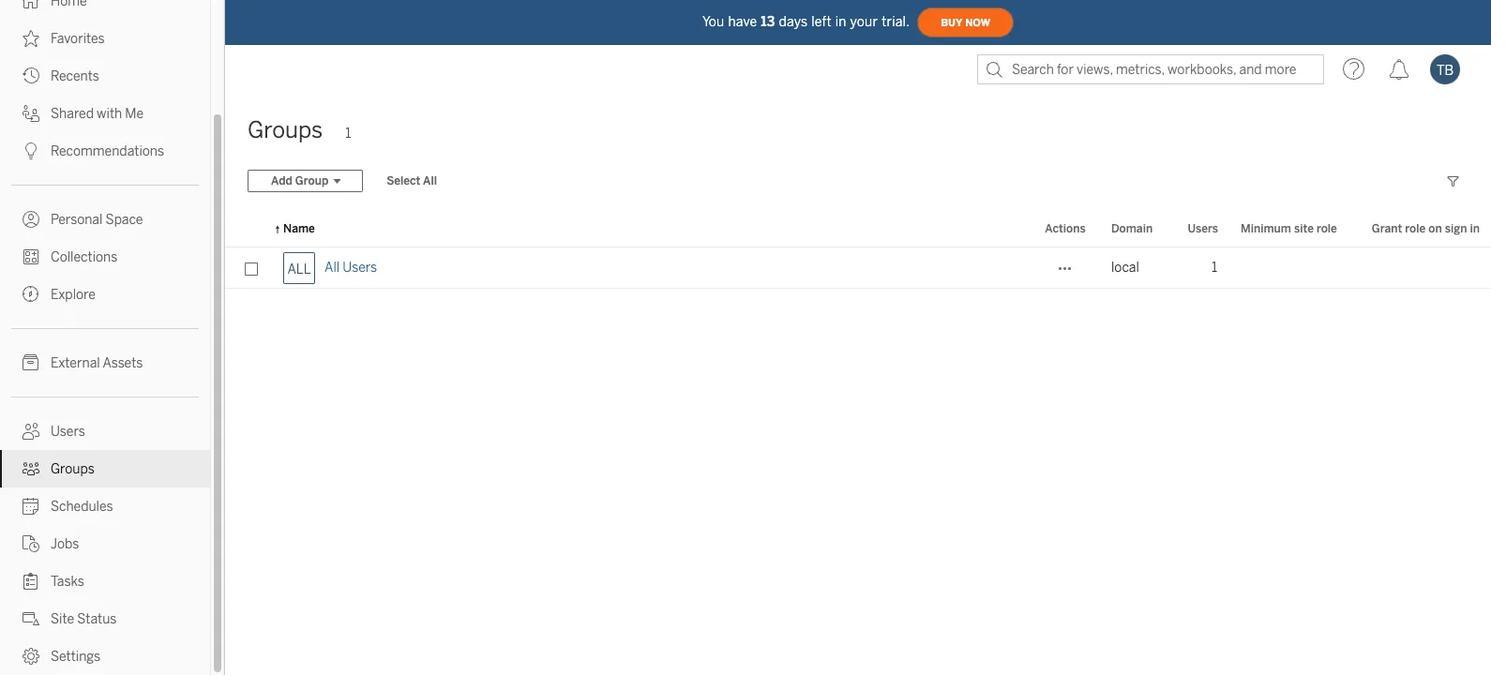 Task type: vqa. For each thing, say whether or not it's contained in the screenshot.
by text only_f5he34f image within Collections LINK
yes



Task type: describe. For each thing, give the bounding box(es) containing it.
add group button
[[248, 170, 363, 192]]

tasks link
[[0, 563, 210, 600]]

1 by text only_f5he34f image from the top
[[23, 0, 39, 9]]

explore link
[[0, 276, 210, 313]]

recommendations link
[[0, 132, 210, 170]]

tasks
[[51, 574, 84, 590]]

you
[[702, 14, 724, 30]]

by text only_f5he34f image for collections
[[23, 249, 39, 265]]

settings
[[51, 649, 100, 665]]

settings link
[[0, 638, 210, 675]]

personal space
[[51, 212, 143, 228]]

add
[[271, 174, 292, 188]]

have
[[728, 14, 757, 30]]

site status link
[[0, 600, 210, 638]]

recents
[[51, 68, 99, 84]]

by text only_f5he34f image for jobs
[[23, 536, 39, 552]]

shared with me
[[51, 106, 144, 122]]

status
[[77, 611, 117, 627]]

by text only_f5he34f image for site status
[[23, 611, 39, 627]]

all users link
[[324, 248, 377, 289]]

select
[[387, 174, 421, 188]]

13
[[761, 14, 775, 30]]

1 role from the left
[[1317, 222, 1337, 235]]

1 vertical spatial groups
[[51, 461, 94, 477]]

collections link
[[0, 238, 210, 276]]

days
[[779, 14, 808, 30]]

trial.
[[882, 14, 910, 30]]

0 vertical spatial groups
[[248, 116, 323, 143]]

by text only_f5he34f image for shared with me
[[23, 105, 39, 122]]

schedules link
[[0, 488, 210, 525]]

groups link
[[0, 450, 210, 488]]

grid containing all users
[[225, 212, 1491, 675]]

by text only_f5he34f image for explore
[[23, 286, 39, 303]]

all users
[[324, 260, 377, 276]]

select all
[[387, 174, 437, 188]]

you have 13 days left in your trial.
[[702, 14, 910, 30]]

buy
[[941, 16, 962, 29]]

by text only_f5he34f image for recommendations
[[23, 143, 39, 159]]

by text only_f5he34f image for tasks
[[23, 573, 39, 590]]

shared
[[51, 106, 94, 122]]

Search for views, metrics, workbooks, and more text field
[[977, 54, 1324, 84]]

1 cell from the left
[[1230, 248, 1354, 289]]

2 cell from the left
[[1354, 248, 1491, 289]]

0 horizontal spatial 1
[[345, 126, 351, 142]]

site status
[[51, 611, 117, 627]]

all inside "link"
[[324, 260, 340, 276]]

external
[[51, 355, 100, 371]]

external assets
[[51, 355, 143, 371]]

me
[[125, 106, 144, 122]]

external assets link
[[0, 344, 210, 382]]

personal
[[51, 212, 103, 228]]

by text only_f5he34f image for personal space
[[23, 211, 39, 228]]

recommendations
[[51, 143, 164, 159]]



Task type: locate. For each thing, give the bounding box(es) containing it.
3 by text only_f5he34f image from the top
[[23, 68, 39, 84]]

in right left
[[835, 14, 847, 30]]

by text only_f5he34f image left external
[[23, 355, 39, 371]]

5 by text only_f5he34f image from the top
[[23, 249, 39, 265]]

1 inside row
[[1212, 260, 1217, 276]]

0 horizontal spatial groups
[[51, 461, 94, 477]]

assets
[[103, 355, 143, 371]]

groups
[[248, 116, 323, 143], [51, 461, 94, 477]]

role left on
[[1405, 222, 1426, 235]]

0 horizontal spatial all
[[324, 260, 340, 276]]

grant
[[1372, 222, 1402, 235]]

now
[[965, 16, 990, 29]]

0 horizontal spatial role
[[1317, 222, 1337, 235]]

by text only_f5he34f image inside jobs link
[[23, 536, 39, 552]]

1 by text only_f5he34f image from the top
[[23, 105, 39, 122]]

by text only_f5he34f image inside groups link
[[23, 460, 39, 477]]

minimum site role
[[1241, 222, 1337, 235]]

minimum
[[1241, 222, 1291, 235]]

2 vertical spatial users
[[51, 424, 85, 440]]

1 horizontal spatial users
[[343, 260, 377, 276]]

by text only_f5he34f image inside site status "link"
[[23, 611, 39, 627]]

all inside button
[[423, 174, 437, 188]]

name
[[283, 222, 315, 235]]

1 horizontal spatial 1
[[1212, 260, 1217, 276]]

by text only_f5he34f image inside users 'link'
[[23, 423, 39, 440]]

users link
[[0, 413, 210, 450]]

2 role from the left
[[1405, 222, 1426, 235]]

by text only_f5he34f image
[[23, 0, 39, 9], [23, 30, 39, 47], [23, 68, 39, 84], [23, 143, 39, 159], [23, 249, 39, 265], [23, 286, 39, 303], [23, 355, 39, 371], [23, 460, 39, 477], [23, 498, 39, 515], [23, 536, 39, 552], [23, 611, 39, 627], [23, 648, 39, 665]]

by text only_f5he34f image left schedules
[[23, 498, 39, 515]]

by text only_f5he34f image left collections
[[23, 249, 39, 265]]

by text only_f5he34f image left personal
[[23, 211, 39, 228]]

0 vertical spatial all
[[423, 174, 437, 188]]

by text only_f5he34f image up favorites link
[[23, 0, 39, 9]]

all
[[423, 174, 437, 188], [324, 260, 340, 276]]

by text only_f5he34f image left tasks
[[23, 573, 39, 590]]

sign
[[1445, 222, 1467, 235]]

9 by text only_f5he34f image from the top
[[23, 498, 39, 515]]

buy now button
[[917, 8, 1014, 38]]

with
[[97, 106, 122, 122]]

3 by text only_f5he34f image from the top
[[23, 423, 39, 440]]

by text only_f5he34f image left site
[[23, 611, 39, 627]]

buy now
[[941, 16, 990, 29]]

1 horizontal spatial in
[[1470, 222, 1480, 235]]

by text only_f5he34f image left recents
[[23, 68, 39, 84]]

0 vertical spatial in
[[835, 14, 847, 30]]

1 horizontal spatial all
[[423, 174, 437, 188]]

role right site
[[1317, 222, 1337, 235]]

users inside "all users" "link"
[[343, 260, 377, 276]]

2 by text only_f5he34f image from the top
[[23, 211, 39, 228]]

by text only_f5he34f image inside shared with me link
[[23, 105, 39, 122]]

shared with me link
[[0, 95, 210, 132]]

actions
[[1045, 222, 1086, 235]]

in
[[835, 14, 847, 30], [1470, 222, 1480, 235]]

schedules
[[51, 499, 113, 515]]

favorites link
[[0, 20, 210, 57]]

jobs link
[[0, 525, 210, 563]]

role
[[1317, 222, 1337, 235], [1405, 222, 1426, 235]]

in right sign
[[1470, 222, 1480, 235]]

by text only_f5he34f image for users
[[23, 423, 39, 440]]

grid
[[225, 212, 1491, 675]]

by text only_f5he34f image inside explore link
[[23, 286, 39, 303]]

row
[[225, 248, 1491, 289]]

local
[[1111, 260, 1139, 276]]

by text only_f5he34f image inside recents "link"
[[23, 68, 39, 84]]

all down group
[[324, 260, 340, 276]]

by text only_f5he34f image left shared
[[23, 105, 39, 122]]

6 by text only_f5he34f image from the top
[[23, 286, 39, 303]]

1 vertical spatial 1
[[1212, 260, 1217, 276]]

row containing all users
[[225, 248, 1491, 289]]

all right select at the left of the page
[[423, 174, 437, 188]]

by text only_f5he34f image for schedules
[[23, 498, 39, 515]]

10 by text only_f5he34f image from the top
[[23, 536, 39, 552]]

favorites
[[51, 31, 105, 47]]

add group
[[271, 174, 328, 188]]

by text only_f5he34f image inside recommendations link
[[23, 143, 39, 159]]

groups up the add
[[248, 116, 323, 143]]

0 horizontal spatial in
[[835, 14, 847, 30]]

0 vertical spatial users
[[1188, 222, 1218, 235]]

1 vertical spatial all
[[324, 260, 340, 276]]

by text only_f5he34f image left jobs
[[23, 536, 39, 552]]

0 horizontal spatial users
[[51, 424, 85, 440]]

cell
[[1230, 248, 1354, 289], [1354, 248, 1491, 289]]

12 by text only_f5he34f image from the top
[[23, 648, 39, 665]]

2 horizontal spatial users
[[1188, 222, 1218, 235]]

by text only_f5he34f image for external assets
[[23, 355, 39, 371]]

left
[[812, 14, 832, 30]]

cell down grant role on sign in
[[1354, 248, 1491, 289]]

group
[[295, 174, 328, 188]]

by text only_f5he34f image
[[23, 105, 39, 122], [23, 211, 39, 228], [23, 423, 39, 440], [23, 573, 39, 590]]

4 by text only_f5he34f image from the top
[[23, 573, 39, 590]]

explore
[[51, 287, 96, 303]]

1 up the add group popup button
[[345, 126, 351, 142]]

space
[[106, 212, 143, 228]]

by text only_f5he34f image inside external assets link
[[23, 355, 39, 371]]

by text only_f5he34f image inside collections "link"
[[23, 249, 39, 265]]

on
[[1429, 222, 1442, 235]]

by text only_f5he34f image inside favorites link
[[23, 30, 39, 47]]

by text only_f5he34f image for favorites
[[23, 30, 39, 47]]

1 vertical spatial users
[[343, 260, 377, 276]]

7 by text only_f5he34f image from the top
[[23, 355, 39, 371]]

by text only_f5he34f image inside 'schedules' "link"
[[23, 498, 39, 515]]

domain
[[1111, 222, 1153, 235]]

by text only_f5he34f image left recommendations
[[23, 143, 39, 159]]

site
[[51, 611, 74, 627]]

collections
[[51, 249, 118, 265]]

1 horizontal spatial role
[[1405, 222, 1426, 235]]

select all button
[[374, 170, 449, 192]]

by text only_f5he34f image for recents
[[23, 68, 39, 84]]

by text only_f5he34f image left settings
[[23, 648, 39, 665]]

cell down 'minimum site role'
[[1230, 248, 1354, 289]]

site
[[1294, 222, 1314, 235]]

personal space link
[[0, 201, 210, 238]]

grant role on sign in
[[1372, 222, 1480, 235]]

by text only_f5he34f image for settings
[[23, 648, 39, 665]]

users
[[1188, 222, 1218, 235], [343, 260, 377, 276], [51, 424, 85, 440]]

11 by text only_f5he34f image from the top
[[23, 611, 39, 627]]

by text only_f5he34f image inside personal space link
[[23, 211, 39, 228]]

4 by text only_f5he34f image from the top
[[23, 143, 39, 159]]

1
[[345, 126, 351, 142], [1212, 260, 1217, 276]]

by text only_f5he34f image inside settings link
[[23, 648, 39, 665]]

by text only_f5he34f image left explore
[[23, 286, 39, 303]]

by text only_f5he34f image inside tasks link
[[23, 573, 39, 590]]

recents link
[[0, 57, 210, 95]]

1 horizontal spatial groups
[[248, 116, 323, 143]]

your
[[850, 14, 878, 30]]

users inside users 'link'
[[51, 424, 85, 440]]

by text only_f5he34f image up groups link on the left bottom
[[23, 423, 39, 440]]

8 by text only_f5he34f image from the top
[[23, 460, 39, 477]]

2 by text only_f5he34f image from the top
[[23, 30, 39, 47]]

by text only_f5he34f image left favorites
[[23, 30, 39, 47]]

1 vertical spatial in
[[1470, 222, 1480, 235]]

0 vertical spatial 1
[[345, 126, 351, 142]]

jobs
[[51, 536, 79, 552]]

by text only_f5he34f image for groups
[[23, 460, 39, 477]]

groups up schedules
[[51, 461, 94, 477]]

1 right local
[[1212, 260, 1217, 276]]

by text only_f5he34f image up 'schedules' "link"
[[23, 460, 39, 477]]



